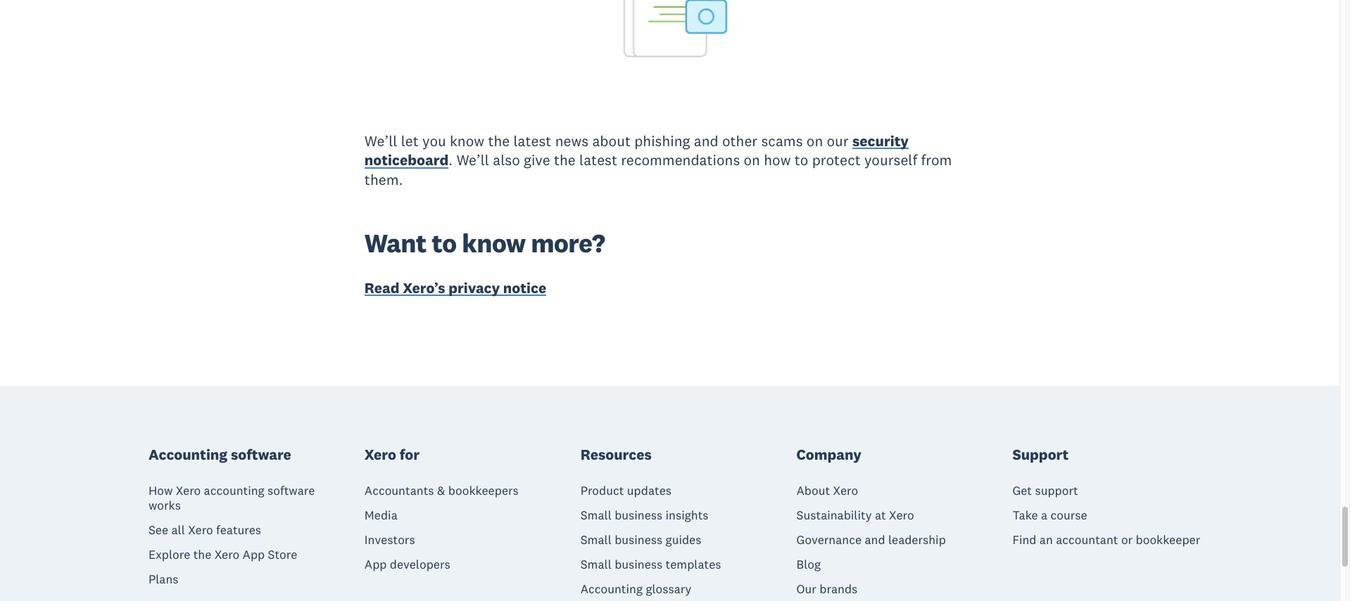 Task type: vqa. For each thing, say whether or not it's contained in the screenshot.
llp.
no



Task type: describe. For each thing, give the bounding box(es) containing it.
a
[[1041, 509, 1048, 524]]

updates
[[627, 484, 672, 499]]

developers
[[390, 558, 450, 573]]

you
[[422, 132, 446, 151]]

product updates link
[[581, 484, 672, 499]]

on inside . we'll also give the latest recommendations on how to protect yourself from them.
[[744, 151, 760, 170]]

how
[[149, 484, 173, 499]]

&
[[437, 484, 445, 499]]

how
[[764, 151, 791, 170]]

our
[[797, 582, 817, 598]]

governance and leadership
[[797, 533, 946, 549]]

more?
[[531, 227, 605, 260]]

xero down features
[[214, 548, 239, 563]]

0 vertical spatial software
[[231, 446, 291, 465]]

0 horizontal spatial app
[[243, 548, 265, 563]]

app developers link
[[365, 558, 450, 573]]

brands
[[820, 582, 858, 598]]

sustainability at xero link
[[797, 509, 914, 524]]

small business templates link
[[581, 558, 721, 573]]

our brands
[[797, 582, 858, 598]]

see all xero features link
[[149, 523, 261, 539]]

small for small business guides
[[581, 533, 612, 549]]

yourself
[[864, 151, 917, 170]]

0 vertical spatial we'll
[[365, 132, 397, 151]]

privacy
[[449, 279, 500, 298]]

explore
[[149, 548, 190, 563]]

for
[[400, 446, 420, 465]]

accountants & bookkeepers link
[[365, 484, 519, 499]]

. we'll also give the latest recommendations on how to protect yourself from them.
[[365, 151, 952, 189]]

let
[[401, 132, 419, 151]]

how xero accounting software works
[[149, 484, 315, 514]]

media
[[365, 509, 398, 524]]

protect
[[812, 151, 861, 170]]

business for templates
[[615, 558, 663, 573]]

give
[[524, 151, 550, 170]]

security noticeboard
[[365, 132, 909, 170]]

latest for recommendations
[[579, 151, 617, 170]]

small business insights
[[581, 509, 709, 524]]

take
[[1013, 509, 1038, 524]]

accountants & bookkeepers
[[365, 484, 519, 499]]

xero right at at the bottom of the page
[[889, 509, 914, 524]]

noticeboard
[[365, 151, 449, 170]]

accountants
[[365, 484, 434, 499]]

0 vertical spatial know
[[450, 132, 484, 151]]

leadership
[[888, 533, 946, 549]]

take a course
[[1013, 509, 1087, 524]]

governance
[[797, 533, 862, 549]]

recommendations
[[621, 151, 740, 170]]

we'll let you know the latest news about phishing and other scams on our
[[365, 132, 852, 151]]

1 vertical spatial know
[[462, 227, 526, 260]]

security
[[852, 132, 909, 151]]

latest for news
[[513, 132, 551, 151]]

get
[[1013, 484, 1032, 499]]

see all xero features
[[149, 523, 261, 539]]

sustainability
[[797, 509, 872, 524]]

our brands link
[[797, 582, 858, 598]]

small for small business insights
[[581, 509, 612, 524]]

company
[[797, 446, 862, 465]]

read xero's privacy notice
[[365, 279, 546, 298]]

blog
[[797, 558, 821, 573]]

templates
[[666, 558, 721, 573]]

accounting for accounting glossary
[[581, 582, 643, 598]]

about
[[592, 132, 631, 151]]

accountant
[[1056, 533, 1118, 549]]

notice
[[503, 279, 546, 298]]

support
[[1013, 446, 1069, 465]]

the for give
[[554, 151, 576, 170]]

we'll inside . we'll also give the latest recommendations on how to protect yourself from them.
[[456, 151, 489, 170]]

course
[[1051, 509, 1087, 524]]

accounting for accounting software
[[149, 446, 227, 465]]

guides
[[666, 533, 701, 549]]

plans link
[[149, 573, 179, 588]]

security noticeboard link
[[365, 132, 909, 173]]

want to know more?
[[365, 227, 605, 260]]

the for know
[[488, 132, 510, 151]]

investors link
[[365, 533, 415, 549]]

xero right all
[[188, 523, 213, 539]]



Task type: locate. For each thing, give the bounding box(es) containing it.
product
[[581, 484, 624, 499]]

app down investors link
[[365, 558, 387, 573]]

xero's
[[403, 279, 445, 298]]

small for small business templates
[[581, 558, 612, 573]]

an
[[1040, 533, 1053, 549]]

blog link
[[797, 558, 821, 573]]

on down other
[[744, 151, 760, 170]]

other
[[722, 132, 758, 151]]

0 vertical spatial accounting
[[149, 446, 227, 465]]

sustainability at xero
[[797, 509, 914, 524]]

1 vertical spatial to
[[432, 227, 457, 260]]

know up privacy at the left
[[462, 227, 526, 260]]

accounting
[[204, 484, 264, 499]]

phishing
[[634, 132, 690, 151]]

small
[[581, 509, 612, 524], [581, 533, 612, 549], [581, 558, 612, 573]]

business for guides
[[615, 533, 663, 549]]

1 vertical spatial small
[[581, 533, 612, 549]]

1 vertical spatial on
[[744, 151, 760, 170]]

about xero
[[797, 484, 858, 499]]

2 business from the top
[[615, 533, 663, 549]]

0 vertical spatial and
[[694, 132, 718, 151]]

latest inside . we'll also give the latest recommendations on how to protect yourself from them.
[[579, 151, 617, 170]]

1 horizontal spatial we'll
[[456, 151, 489, 170]]

know
[[450, 132, 484, 151], [462, 227, 526, 260]]

support
[[1035, 484, 1078, 499]]

1 vertical spatial and
[[865, 533, 885, 549]]

governance and leadership link
[[797, 533, 946, 549]]

to
[[795, 151, 808, 170], [432, 227, 457, 260]]

1 horizontal spatial latest
[[579, 151, 617, 170]]

1 vertical spatial the
[[554, 151, 576, 170]]

3 small from the top
[[581, 558, 612, 573]]

media link
[[365, 509, 398, 524]]

1 horizontal spatial and
[[865, 533, 885, 549]]

the
[[488, 132, 510, 151], [554, 151, 576, 170], [193, 548, 211, 563]]

resources
[[581, 446, 652, 465]]

business for insights
[[615, 509, 663, 524]]

0 vertical spatial on
[[807, 132, 823, 151]]

we'll
[[365, 132, 397, 151], [456, 151, 489, 170]]

bookkeeper
[[1136, 533, 1200, 549]]

1 small from the top
[[581, 509, 612, 524]]

accounting
[[149, 446, 227, 465], [581, 582, 643, 598]]

accounting down small business templates link
[[581, 582, 643, 598]]

the down see all xero features link
[[193, 548, 211, 563]]

all
[[171, 523, 185, 539]]

and up recommendations
[[694, 132, 718, 151]]

xero inside how xero accounting software works
[[176, 484, 201, 499]]

0 horizontal spatial and
[[694, 132, 718, 151]]

latest down we'll let you know the latest news about phishing and other scams on our on the top
[[579, 151, 617, 170]]

small business templates
[[581, 558, 721, 573]]

small business insights link
[[581, 509, 709, 524]]

them.
[[365, 170, 403, 189]]

store
[[268, 548, 297, 563]]

know up the .
[[450, 132, 484, 151]]

bookkeepers
[[448, 484, 519, 499]]

features
[[216, 523, 261, 539]]

app down features
[[243, 548, 265, 563]]

3 business from the top
[[615, 558, 663, 573]]

1 vertical spatial latest
[[579, 151, 617, 170]]

small business guides link
[[581, 533, 701, 549]]

insights
[[666, 509, 709, 524]]

to inside . we'll also give the latest recommendations on how to protect yourself from them.
[[795, 151, 808, 170]]

0 horizontal spatial latest
[[513, 132, 551, 151]]

the inside . we'll also give the latest recommendations on how to protect yourself from them.
[[554, 151, 576, 170]]

0 horizontal spatial accounting
[[149, 446, 227, 465]]

software up accounting
[[231, 446, 291, 465]]

xero up sustainability at xero link
[[833, 484, 858, 499]]

business down small business insights link
[[615, 533, 663, 549]]

2 vertical spatial business
[[615, 558, 663, 573]]

our
[[827, 132, 849, 151]]

on left the 'our'
[[807, 132, 823, 151]]

on
[[807, 132, 823, 151], [744, 151, 760, 170]]

the up also
[[488, 132, 510, 151]]

1 horizontal spatial accounting
[[581, 582, 643, 598]]

investors
[[365, 533, 415, 549]]

2 vertical spatial small
[[581, 558, 612, 573]]

business up small business guides
[[615, 509, 663, 524]]

want
[[365, 227, 426, 260]]

accounting up how in the bottom of the page
[[149, 446, 227, 465]]

take a course link
[[1013, 509, 1087, 524]]

software
[[231, 446, 291, 465], [268, 484, 315, 499]]

1 horizontal spatial app
[[365, 558, 387, 573]]

find an accountant or bookkeeper
[[1013, 533, 1200, 549]]

1 horizontal spatial to
[[795, 151, 808, 170]]

get support link
[[1013, 484, 1078, 499]]

software inside how xero accounting software works
[[268, 484, 315, 499]]

and down at at the bottom of the page
[[865, 533, 885, 549]]

to right how
[[795, 151, 808, 170]]

0 horizontal spatial we'll
[[365, 132, 397, 151]]

0 vertical spatial latest
[[513, 132, 551, 151]]

also
[[493, 151, 520, 170]]

accounting glossary link
[[581, 582, 692, 598]]

stay up-to-date with security warnings image
[[257, 0, 1094, 63]]

explore the xero app store link
[[149, 548, 297, 563]]

the down news
[[554, 151, 576, 170]]

1 horizontal spatial on
[[807, 132, 823, 151]]

2 small from the top
[[581, 533, 612, 549]]

accounting software
[[149, 446, 291, 465]]

works
[[149, 499, 181, 514]]

about
[[797, 484, 830, 499]]

read xero's privacy notice link
[[365, 279, 546, 301]]

small business guides
[[581, 533, 701, 549]]

0 vertical spatial to
[[795, 151, 808, 170]]

xero right how in the bottom of the page
[[176, 484, 201, 499]]

0 horizontal spatial to
[[432, 227, 457, 260]]

1 vertical spatial accounting
[[581, 582, 643, 598]]

news
[[555, 132, 589, 151]]

app developers
[[365, 558, 450, 573]]

xero left for
[[365, 446, 396, 465]]

we'll left let
[[365, 132, 397, 151]]

explore the xero app store
[[149, 548, 297, 563]]

1 vertical spatial software
[[268, 484, 315, 499]]

how xero accounting software works link
[[149, 484, 338, 514]]

0 vertical spatial small
[[581, 509, 612, 524]]

accounting glossary
[[581, 582, 692, 598]]

.
[[449, 151, 453, 170]]

2 vertical spatial the
[[193, 548, 211, 563]]

app
[[243, 548, 265, 563], [365, 558, 387, 573]]

latest up give
[[513, 132, 551, 151]]

product updates
[[581, 484, 672, 499]]

latest
[[513, 132, 551, 151], [579, 151, 617, 170]]

software right accounting
[[268, 484, 315, 499]]

business down small business guides
[[615, 558, 663, 573]]

2 horizontal spatial the
[[554, 151, 576, 170]]

read
[[365, 279, 400, 298]]

0 vertical spatial business
[[615, 509, 663, 524]]

find
[[1013, 533, 1037, 549]]

business
[[615, 509, 663, 524], [615, 533, 663, 549], [615, 558, 663, 573]]

0 horizontal spatial the
[[193, 548, 211, 563]]

0 horizontal spatial on
[[744, 151, 760, 170]]

or
[[1121, 533, 1133, 549]]

1 vertical spatial business
[[615, 533, 663, 549]]

about xero link
[[797, 484, 858, 499]]

1 horizontal spatial the
[[488, 132, 510, 151]]

from
[[921, 151, 952, 170]]

plans
[[149, 573, 179, 588]]

and
[[694, 132, 718, 151], [865, 533, 885, 549]]

1 vertical spatial we'll
[[456, 151, 489, 170]]

0 vertical spatial the
[[488, 132, 510, 151]]

1 business from the top
[[615, 509, 663, 524]]

xero
[[365, 446, 396, 465], [176, 484, 201, 499], [833, 484, 858, 499], [889, 509, 914, 524], [188, 523, 213, 539], [214, 548, 239, 563]]

find an accountant or bookkeeper link
[[1013, 533, 1200, 549]]

to up read xero's privacy notice
[[432, 227, 457, 260]]

get support
[[1013, 484, 1078, 499]]

we'll right the .
[[456, 151, 489, 170]]

xero for
[[365, 446, 420, 465]]

see
[[149, 523, 168, 539]]



